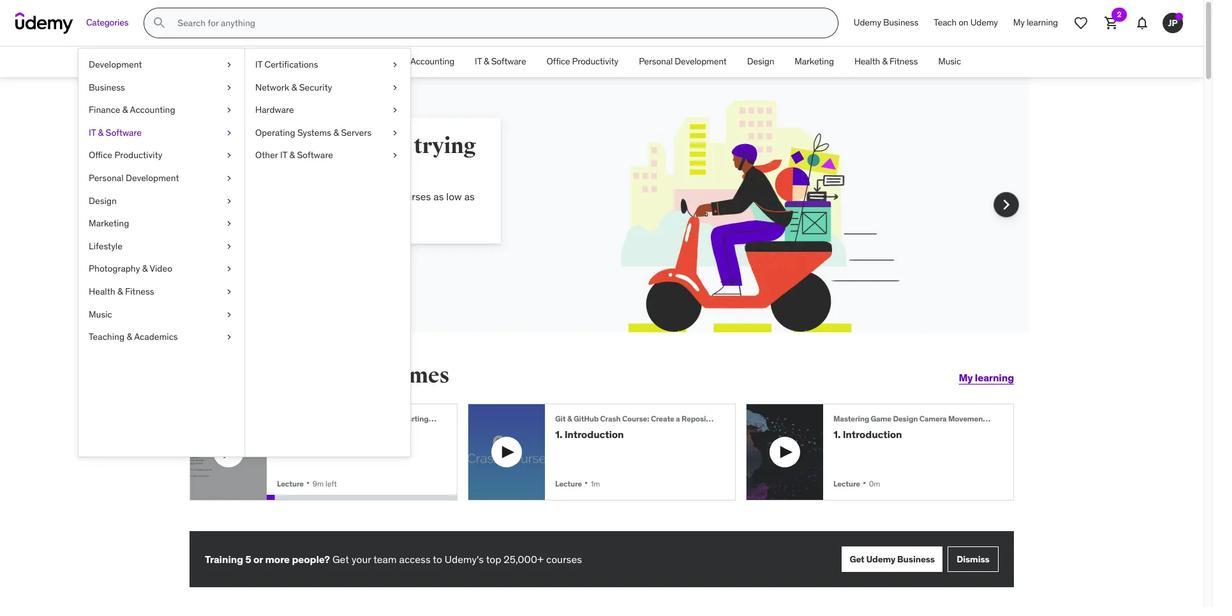 Task type: locate. For each thing, give the bounding box(es) containing it.
xsmall image inside music link
[[224, 309, 234, 321]]

development
[[243, 56, 295, 67], [675, 56, 727, 67], [89, 59, 142, 70], [126, 172, 179, 184]]

office
[[547, 56, 570, 67], [89, 150, 112, 161]]

it & software for health & fitness
[[475, 56, 526, 67]]

0 vertical spatial finance & accounting
[[371, 56, 455, 67]]

0 vertical spatial health & fitness link
[[845, 47, 928, 77]]

my learning link up in
[[959, 363, 1015, 394]]

1 vertical spatial accounting
[[130, 104, 175, 116]]

0 vertical spatial office productivity link
[[537, 47, 629, 77]]

finance & accounting link
[[360, 47, 465, 77], [79, 99, 245, 122]]

introduction down github
[[565, 429, 624, 441]]

mastering inside mastering podcast -  easy guide to starting your podcast 3. how to create the perfect cover art?
[[277, 414, 313, 424]]

0 vertical spatial marketing link
[[785, 47, 845, 77]]

1 vertical spatial finance & accounting link
[[79, 99, 245, 122]]

health down udemy business link
[[855, 56, 881, 67]]

xsmall image inside hardware "link"
[[390, 104, 400, 117]]

0 horizontal spatial mastering
[[277, 414, 313, 424]]

fitness down udemy business link
[[890, 56, 918, 67]]

learning up in
[[975, 372, 1015, 385]]

podcast right the your
[[447, 414, 476, 424]]

lecture • 0m
[[834, 477, 881, 489]]

fitness down photography & video
[[125, 286, 154, 297]]

1 horizontal spatial office productivity
[[547, 56, 619, 67]]

design link for lifestyle
[[79, 190, 245, 213]]

create
[[651, 414, 675, 424]]

mastering podcast -  easy guide to starting your podcast 3. how to create the perfect cover art?
[[277, 414, 476, 454]]

1 horizontal spatial health & fitness
[[855, 56, 918, 67]]

0 vertical spatial accounting
[[411, 56, 455, 67]]

carousel element
[[174, 77, 1030, 363]]

1 vertical spatial courses
[[546, 553, 582, 566]]

1 horizontal spatial courses
[[546, 553, 582, 566]]

xsmall image up the with
[[390, 150, 400, 162]]

mastering for introduction
[[834, 414, 870, 424]]

systems
[[298, 127, 331, 138]]

1 vertical spatial music link
[[79, 304, 245, 326]]

0 horizontal spatial design link
[[79, 190, 245, 213]]

personal for health & fitness
[[639, 56, 673, 67]]

now,
[[236, 190, 258, 203]]

jp
[[1169, 17, 1178, 28]]

introduction down game
[[843, 429, 902, 441]]

lecture inside lecture • 1m
[[555, 479, 582, 489]]

get udemy business link
[[842, 547, 943, 573]]

xsmall image inside teaching & academics link
[[224, 331, 234, 344]]

2 horizontal spatial lecture
[[834, 479, 861, 489]]

0 vertical spatial personal
[[639, 56, 673, 67]]

xsmall image for it certifications
[[390, 59, 400, 71]]

1 introduction from the left
[[565, 429, 624, 441]]

you have alerts image
[[1176, 13, 1184, 20]]

podcast
[[314, 414, 343, 424], [447, 414, 476, 424]]

0 vertical spatial productivity
[[572, 56, 619, 67]]

my learning link
[[1006, 8, 1066, 38], [959, 363, 1015, 394]]

video
[[150, 263, 172, 275]]

0 horizontal spatial personal
[[89, 172, 124, 184]]

as left the low
[[434, 190, 444, 203]]

1 vertical spatial personal development
[[89, 172, 179, 184]]

finance & accounting for lifestyle
[[89, 104, 175, 116]]

2 introduction from the left
[[843, 429, 902, 441]]

0 vertical spatial music link
[[928, 47, 972, 77]]

my for my learning link to the bottom
[[959, 372, 973, 385]]

office productivity link for health & fitness
[[537, 47, 629, 77]]

music link down the teach
[[928, 47, 972, 77]]

introduction
[[565, 429, 624, 441], [843, 429, 902, 441]]

lecture left '1m'
[[555, 479, 582, 489]]

0 horizontal spatial marketing link
[[79, 213, 245, 235]]

get
[[333, 553, 349, 566], [850, 554, 865, 565]]

finance & accounting link for lifestyle
[[79, 99, 245, 122]]

to right how
[[312, 429, 322, 441]]

development link
[[232, 47, 305, 77], [79, 54, 245, 76]]

business
[[884, 17, 919, 28], [315, 56, 350, 67], [89, 81, 125, 93], [898, 554, 935, 565]]

trying
[[414, 133, 476, 160]]

finance
[[371, 56, 401, 67], [89, 104, 120, 116]]

office for lifestyle
[[89, 150, 112, 161]]

software for health & fitness
[[491, 56, 526, 67]]

1.
[[555, 429, 563, 441], [834, 429, 841, 441]]

2 vertical spatial software
[[297, 150, 333, 161]]

xsmall image inside finance & accounting link
[[224, 104, 234, 117]]

udemy image
[[15, 12, 73, 34]]

introduction inside git & github crash course: create a repository from scratch! 1. introduction
[[565, 429, 624, 441]]

1. inside mastering game design camera movements in arcade studio 1. introduction
[[834, 429, 841, 441]]

1 horizontal spatial music
[[939, 56, 962, 67]]

xsmall image left it certifications at the left of page
[[224, 59, 234, 71]]

1 horizontal spatial personal development
[[639, 56, 727, 67]]

1. introduction link down course:
[[555, 429, 715, 442]]

2 lecture from the left
[[555, 479, 582, 489]]

2 • from the left
[[585, 477, 588, 489]]

& inside 'link'
[[292, 81, 297, 93]]

to right access
[[433, 553, 442, 566]]

1 horizontal spatial as
[[465, 190, 475, 203]]

5
[[245, 553, 251, 566]]

course:
[[623, 414, 650, 424]]

to
[[312, 429, 322, 441], [433, 553, 442, 566]]

teach
[[934, 17, 957, 28]]

• for 1.
[[863, 477, 867, 489]]

xsmall image for health & fitness
[[224, 286, 234, 298]]

health & fitness link down udemy business link
[[845, 47, 928, 77]]

1 vertical spatial learning
[[975, 372, 1015, 385]]

health & fitness
[[855, 56, 918, 67], [89, 286, 154, 297]]

software
[[491, 56, 526, 67], [106, 127, 142, 138], [297, 150, 333, 161]]

top
[[486, 553, 501, 566]]

1 horizontal spatial a
[[676, 414, 680, 424]]

& inside git & github crash course: create a repository from scratch! 1. introduction
[[568, 414, 572, 424]]

dismiss button
[[948, 547, 999, 573]]

1 mastering from the left
[[277, 414, 313, 424]]

teach on udemy link
[[927, 8, 1006, 38]]

it certifications link
[[245, 54, 411, 76]]

1 horizontal spatial office
[[547, 56, 570, 67]]

accounting
[[411, 56, 455, 67], [130, 104, 175, 116]]

lecture for 1.
[[834, 479, 861, 489]]

0 horizontal spatial learning
[[975, 372, 1015, 385]]

0 vertical spatial it & software
[[475, 56, 526, 67]]

1 vertical spatial design
[[89, 195, 117, 207]]

marketing link for health & fitness
[[785, 47, 845, 77]]

courses right the 25,000+
[[546, 553, 582, 566]]

0 vertical spatial office
[[547, 56, 570, 67]]

as right the low
[[465, 190, 475, 203]]

it & software for lifestyle
[[89, 127, 142, 138]]

1 1. from the left
[[555, 429, 563, 441]]

1 vertical spatial office productivity
[[89, 150, 162, 161]]

other it & software
[[255, 150, 333, 161]]

1 vertical spatial productivity
[[115, 150, 162, 161]]

0 horizontal spatial it & software
[[89, 127, 142, 138]]

0 horizontal spatial design
[[89, 195, 117, 207]]

0 vertical spatial courses
[[395, 190, 431, 203]]

1 horizontal spatial to
[[433, 553, 442, 566]]

Search for anything text field
[[175, 12, 823, 34]]

1 horizontal spatial it & software link
[[465, 47, 537, 77]]

0 horizontal spatial a
[[236, 158, 247, 185]]

health
[[855, 56, 881, 67], [89, 286, 115, 297]]

0 vertical spatial finance & accounting link
[[360, 47, 465, 77]]

to inside mastering podcast -  easy guide to starting your podcast 3. how to create the perfect cover art?
[[312, 429, 322, 441]]

courses for your
[[546, 553, 582, 566]]

game
[[871, 414, 892, 424]]

it & software link for lifestyle
[[79, 122, 245, 145]]

xsmall image for operating systems & servers
[[390, 127, 400, 139]]

xsmall image
[[224, 59, 234, 71], [390, 81, 400, 94], [390, 150, 400, 162]]

marketing
[[795, 56, 834, 67], [89, 218, 129, 229]]

0 vertical spatial office productivity
[[547, 56, 619, 67]]

1 podcast from the left
[[314, 414, 343, 424]]

1 horizontal spatial business link
[[305, 47, 360, 77]]

1 horizontal spatial productivity
[[572, 56, 619, 67]]

1 horizontal spatial finance & accounting
[[371, 56, 455, 67]]

0 vertical spatial design
[[747, 56, 775, 67]]

a right create
[[676, 414, 680, 424]]

• left 0m
[[863, 477, 867, 489]]

submit search image
[[152, 15, 167, 31]]

1 horizontal spatial it & software
[[475, 56, 526, 67]]

starting
[[400, 414, 429, 424]]

xsmall image inside the design link
[[224, 195, 234, 208]]

2 vertical spatial design
[[893, 414, 918, 424]]

marketing link for lifestyle
[[79, 213, 245, 235]]

0 horizontal spatial finance
[[89, 104, 120, 116]]

mastering left game
[[834, 414, 870, 424]]

0 horizontal spatial office productivity
[[89, 150, 162, 161]]

1 vertical spatial design link
[[79, 190, 245, 213]]

my up movements
[[959, 372, 973, 385]]

finance & accounting link for health & fitness
[[360, 47, 465, 77]]

0 horizontal spatial fitness
[[125, 286, 154, 297]]

xsmall image for development
[[224, 59, 234, 71]]

lecture
[[277, 479, 304, 489], [555, 479, 582, 489], [834, 479, 861, 489]]

lecture inside lecture • 0m
[[834, 479, 861, 489]]

0 vertical spatial my learning link
[[1006, 8, 1066, 38]]

finance & accounting
[[371, 56, 455, 67], [89, 104, 175, 116]]

development link for lifestyle
[[79, 54, 245, 76]]

2 as from the left
[[465, 190, 475, 203]]

• left 9m
[[306, 477, 310, 489]]

business link for lifestyle
[[79, 76, 245, 99]]

course
[[295, 158, 362, 185]]

1 horizontal spatial office productivity link
[[537, 47, 629, 77]]

perfect
[[374, 429, 409, 441]]

lecture left 9m
[[277, 479, 304, 489]]

xsmall image inside other it & software link
[[390, 150, 400, 162]]

xsmall image inside lifestyle link
[[224, 241, 234, 253]]

movements
[[949, 414, 990, 424]]

operating systems & servers link
[[245, 122, 411, 145]]

1 horizontal spatial design link
[[737, 47, 785, 77]]

xsmall image inside personal development link
[[224, 172, 234, 185]]

0 vertical spatial music
[[939, 56, 962, 67]]

learning left wishlist image
[[1027, 17, 1059, 28]]

1 horizontal spatial personal development link
[[629, 47, 737, 77]]

introduction inside mastering game design camera movements in arcade studio 1. introduction
[[843, 429, 902, 441]]

accounting for lifestyle
[[130, 104, 175, 116]]

udemy
[[854, 17, 882, 28], [971, 17, 998, 28], [867, 554, 896, 565]]

health & fitness link down video on the top left of page
[[79, 281, 245, 304]]

1 vertical spatial health
[[89, 286, 115, 297]]

my
[[1014, 17, 1025, 28], [959, 372, 973, 385]]

0 vertical spatial my
[[1014, 17, 1025, 28]]

2 1. introduction link from the left
[[834, 429, 993, 442]]

shopping cart with 2 items image
[[1105, 15, 1120, 31]]

xsmall image inside "operating systems & servers" link
[[390, 127, 400, 139]]

3 • from the left
[[863, 477, 867, 489]]

1 horizontal spatial marketing
[[795, 56, 834, 67]]

development link up network at top
[[232, 47, 305, 77]]

0 horizontal spatial health & fitness link
[[79, 281, 245, 304]]

2 horizontal spatial software
[[491, 56, 526, 67]]

•
[[306, 477, 310, 489], [585, 477, 588, 489], [863, 477, 867, 489]]

xsmall image inside it certifications link
[[390, 59, 400, 71]]

1 horizontal spatial accounting
[[411, 56, 455, 67]]

network & security
[[255, 81, 332, 93]]

0 vertical spatial health
[[855, 56, 881, 67]]

health for top the 'health & fitness' link
[[855, 56, 881, 67]]

-
[[345, 414, 348, 424]]

let's
[[190, 363, 237, 389]]

music down the teach
[[939, 56, 962, 67]]

mastering inside mastering game design camera movements in arcade studio 1. introduction
[[834, 414, 870, 424]]

1. introduction link down camera
[[834, 429, 993, 442]]

0 vertical spatial xsmall image
[[224, 59, 234, 71]]

1. up lecture • 0m
[[834, 429, 841, 441]]

xsmall image for network & security
[[390, 81, 400, 94]]

1 vertical spatial a
[[676, 414, 680, 424]]

cover
[[277, 441, 303, 454]]

fitness
[[890, 56, 918, 67], [125, 286, 154, 297]]

1 vertical spatial health & fitness
[[89, 286, 154, 297]]

xsmall image
[[390, 59, 400, 71], [224, 81, 234, 94], [224, 104, 234, 117], [390, 104, 400, 117], [224, 127, 234, 139], [390, 127, 400, 139], [224, 150, 234, 162], [224, 172, 234, 185], [224, 195, 234, 208], [224, 218, 234, 230], [224, 241, 234, 253], [224, 263, 234, 276], [224, 286, 234, 298], [224, 309, 234, 321], [224, 331, 234, 344]]

1 vertical spatial it & software link
[[79, 122, 245, 145]]

finance for lifestyle
[[89, 104, 120, 116]]

my right teach on udemy
[[1014, 17, 1025, 28]]

0 horizontal spatial marketing
[[89, 218, 129, 229]]

2 1. from the left
[[834, 429, 841, 441]]

lifestyle link
[[79, 235, 245, 258]]

1. down 'git'
[[555, 429, 563, 441]]

0 horizontal spatial finance & accounting link
[[79, 99, 245, 122]]

marketing link
[[785, 47, 845, 77], [79, 213, 245, 235]]

courses
[[395, 190, 431, 203], [546, 553, 582, 566]]

3 lecture from the left
[[834, 479, 861, 489]]

health & fitness down udemy business link
[[855, 56, 918, 67]]

xsmall image up for
[[390, 81, 400, 94]]

1. inside git & github crash course: create a repository from scratch! 1. introduction
[[555, 429, 563, 441]]

health & fitness down photography
[[89, 286, 154, 297]]

2 mastering from the left
[[834, 414, 870, 424]]

3.
[[277, 429, 286, 441]]

0 vertical spatial fitness
[[890, 56, 918, 67]]

0 horizontal spatial as
[[434, 190, 444, 203]]

health down photography
[[89, 286, 115, 297]]

1 horizontal spatial finance
[[371, 56, 401, 67]]

1 horizontal spatial podcast
[[447, 414, 476, 424]]

mastering for 3.
[[277, 414, 313, 424]]

only.
[[337, 205, 357, 217]]

0 horizontal spatial to
[[312, 429, 322, 441]]

podcast left "-"
[[314, 414, 343, 424]]

a up now,
[[236, 158, 247, 185]]

1 vertical spatial it & software
[[89, 127, 142, 138]]

productivity
[[572, 56, 619, 67], [115, 150, 162, 161]]

$12.99
[[236, 205, 267, 217]]

xsmall image inside marketing link
[[224, 218, 234, 230]]

• left '1m'
[[585, 477, 588, 489]]

team
[[374, 553, 397, 566]]

0 horizontal spatial 1. introduction link
[[555, 429, 715, 442]]

1 horizontal spatial finance & accounting link
[[360, 47, 465, 77]]

2 link
[[1097, 8, 1128, 38]]

25,000+
[[504, 553, 544, 566]]

0 horizontal spatial accounting
[[130, 104, 175, 116]]

office productivity for lifestyle
[[89, 150, 162, 161]]

music up teaching
[[89, 309, 112, 320]]

1 horizontal spatial personal
[[639, 56, 673, 67]]

1 horizontal spatial 1. introduction link
[[834, 429, 993, 442]]

music link up academics
[[79, 304, 245, 326]]

0 horizontal spatial music link
[[79, 304, 245, 326]]

2 horizontal spatial design
[[893, 414, 918, 424]]

my learning link left wishlist image
[[1006, 8, 1066, 38]]

0 horizontal spatial courses
[[395, 190, 431, 203]]

my learning left wishlist image
[[1014, 17, 1059, 28]]

2 horizontal spatial •
[[863, 477, 867, 489]]

1 vertical spatial personal development link
[[79, 167, 245, 190]]

xsmall image for personal development
[[224, 172, 234, 185]]

0 horizontal spatial lecture
[[277, 479, 304, 489]]

0 horizontal spatial introduction
[[565, 429, 624, 441]]

xsmall image for lifestyle
[[224, 241, 234, 253]]

my learning up in
[[959, 372, 1015, 385]]

1 horizontal spatial 1.
[[834, 429, 841, 441]]

xsmall image inside the 'health & fitness' link
[[224, 286, 234, 298]]

courses right the with
[[395, 190, 431, 203]]

xsmall image inside network & security 'link'
[[390, 81, 400, 94]]

arcade
[[1000, 414, 1025, 424]]

it
[[475, 56, 482, 67], [255, 59, 263, 70], [89, 127, 96, 138], [280, 150, 287, 161]]

0 vertical spatial learning
[[1027, 17, 1059, 28]]

1 lecture from the left
[[277, 479, 304, 489]]

1 vertical spatial fitness
[[125, 286, 154, 297]]

1 1. introduction link from the left
[[555, 429, 715, 442]]

lecture left 0m
[[834, 479, 861, 489]]

courses inside 'james, thanks for trying a free course now, unlock our best features with courses as low as $12.99 — limited time only.'
[[395, 190, 431, 203]]

free
[[251, 158, 291, 185]]

time
[[314, 205, 334, 217]]

certifications
[[265, 59, 318, 70]]

1 vertical spatial finance
[[89, 104, 120, 116]]

0 horizontal spatial office
[[89, 150, 112, 161]]

mastering
[[277, 414, 313, 424], [834, 414, 870, 424]]

mastering up how
[[277, 414, 313, 424]]

xsmall image inside photography & video link
[[224, 263, 234, 276]]

1 horizontal spatial marketing link
[[785, 47, 845, 77]]

1m
[[591, 479, 600, 489]]

a inside git & github crash course: create a repository from scratch! 1. introduction
[[676, 414, 680, 424]]

development link down the submit search icon
[[79, 54, 245, 76]]



Task type: vqa. For each thing, say whether or not it's contained in the screenshot.
button
no



Task type: describe. For each thing, give the bounding box(es) containing it.
1 horizontal spatial software
[[297, 150, 333, 161]]

hardware
[[255, 104, 294, 116]]

with
[[374, 190, 393, 203]]

productivity for lifestyle
[[115, 150, 162, 161]]

design for health & fitness
[[747, 56, 775, 67]]

it & software link for health & fitness
[[465, 47, 537, 77]]

courses for course
[[395, 190, 431, 203]]

0 vertical spatial my learning
[[1014, 17, 1059, 28]]

1 vertical spatial my learning
[[959, 372, 1015, 385]]

photography & video
[[89, 263, 172, 275]]

office productivity for health & fitness
[[547, 56, 619, 67]]

—
[[269, 205, 278, 217]]

left
[[326, 479, 337, 489]]

1 vertical spatial music
[[89, 309, 112, 320]]

xsmall image for photography & video
[[224, 263, 234, 276]]

1 vertical spatial to
[[433, 553, 442, 566]]

personal development link for health & fitness
[[629, 47, 737, 77]]

it certifications
[[255, 59, 318, 70]]

my for top my learning link
[[1014, 17, 1025, 28]]

your
[[352, 553, 371, 566]]

marketing for lifestyle
[[89, 218, 129, 229]]

other it & software link
[[245, 145, 411, 167]]

operating systems & servers
[[255, 127, 372, 138]]

teaching
[[89, 331, 125, 343]]

unlock
[[261, 190, 291, 203]]

art?
[[305, 441, 324, 454]]

udemy business
[[854, 17, 919, 28]]

xsmall image for office productivity
[[224, 150, 234, 162]]

jp link
[[1158, 8, 1189, 38]]

design inside mastering game design camera movements in arcade studio 1. introduction
[[893, 414, 918, 424]]

access
[[399, 553, 431, 566]]

servers
[[341, 127, 372, 138]]

network
[[255, 81, 289, 93]]

• for from
[[585, 477, 588, 489]]

a inside 'james, thanks for trying a free course now, unlock our best features with courses as low as $12.99 — limited time only.'
[[236, 158, 247, 185]]

photography
[[89, 263, 140, 275]]

let's start learning, james
[[190, 363, 450, 389]]

guide
[[368, 414, 389, 424]]

3% complete image
[[267, 495, 275, 501]]

xsmall image for other it & software
[[390, 150, 400, 162]]

1. introduction link for introduction
[[834, 429, 993, 442]]

personal development for lifestyle
[[89, 172, 179, 184]]

hardware link
[[245, 99, 411, 122]]

personal development for health & fitness
[[639, 56, 727, 67]]

our
[[294, 190, 308, 203]]

1 horizontal spatial get
[[850, 554, 865, 565]]

0 horizontal spatial get
[[333, 553, 349, 566]]

for
[[380, 133, 410, 160]]

0 vertical spatial health & fitness
[[855, 56, 918, 67]]

start
[[241, 363, 289, 389]]

easy
[[350, 414, 366, 424]]

categories
[[86, 17, 129, 28]]

1 as from the left
[[434, 190, 444, 203]]

the
[[356, 429, 372, 441]]

features
[[333, 190, 371, 203]]

business link for health & fitness
[[305, 47, 360, 77]]

1 horizontal spatial music link
[[928, 47, 972, 77]]

operating
[[255, 127, 295, 138]]

xsmall image for teaching & academics
[[224, 331, 234, 344]]

learning for my learning link to the bottom
[[975, 372, 1015, 385]]

2
[[1118, 10, 1122, 19]]

health for the leftmost the 'health & fitness' link
[[89, 286, 115, 297]]

1. introduction link for scratch!
[[555, 429, 715, 442]]

xsmall image for finance & accounting
[[224, 104, 234, 117]]

productivity for health & fitness
[[572, 56, 619, 67]]

in
[[992, 414, 998, 424]]

xsmall image for business
[[224, 81, 234, 94]]

categories button
[[79, 8, 136, 38]]

git
[[555, 414, 566, 424]]

next image
[[997, 195, 1017, 215]]

office productivity link for lifestyle
[[79, 145, 245, 167]]

lecture inside lecture • 9m left
[[277, 479, 304, 489]]

lifestyle
[[89, 241, 123, 252]]

security
[[299, 81, 332, 93]]

people?
[[292, 553, 330, 566]]

xsmall image for hardware
[[390, 104, 400, 117]]

james,
[[236, 133, 303, 160]]

development link for health & fitness
[[232, 47, 305, 77]]

studio
[[1026, 414, 1050, 424]]

best
[[311, 190, 331, 203]]

training 5 or more people? get your team access to udemy's top 25,000+ courses
[[205, 553, 582, 566]]

teach on udemy
[[934, 17, 998, 28]]

from
[[722, 414, 740, 424]]

crash
[[601, 414, 621, 424]]

design link for health & fitness
[[737, 47, 785, 77]]

lecture • 1m
[[555, 477, 600, 489]]

mastering game design camera movements in arcade studio 1. introduction
[[834, 414, 1050, 441]]

photography & video link
[[79, 258, 245, 281]]

1 horizontal spatial fitness
[[890, 56, 918, 67]]

git & github crash course: create a repository from scratch! 1. introduction
[[555, 414, 772, 441]]

software for lifestyle
[[106, 127, 142, 138]]

3. how to create the perfect cover art? link
[[277, 429, 437, 454]]

finance for health & fitness
[[371, 56, 401, 67]]

9m
[[313, 479, 324, 489]]

how
[[288, 429, 309, 441]]

scratch!
[[742, 414, 772, 424]]

1 • from the left
[[306, 477, 310, 489]]

marketing for health & fitness
[[795, 56, 834, 67]]

get udemy business
[[850, 554, 935, 565]]

2 podcast from the left
[[447, 414, 476, 424]]

other
[[255, 150, 278, 161]]

personal for lifestyle
[[89, 172, 124, 184]]

limited
[[280, 205, 311, 217]]

office for health & fitness
[[547, 56, 570, 67]]

low
[[447, 190, 462, 203]]

repository
[[682, 414, 720, 424]]

accounting for health & fitness
[[411, 56, 455, 67]]

xsmall image for marketing
[[224, 218, 234, 230]]

lecture for from
[[555, 479, 582, 489]]

network & security link
[[245, 76, 411, 99]]

0m
[[869, 479, 881, 489]]

teaching & academics
[[89, 331, 178, 343]]

design for lifestyle
[[89, 195, 117, 207]]

udemy's
[[445, 553, 484, 566]]

your
[[430, 414, 446, 424]]

create
[[324, 429, 354, 441]]

finance & accounting for health & fitness
[[371, 56, 455, 67]]

xsmall image for it & software
[[224, 127, 234, 139]]

to
[[390, 414, 398, 424]]

james
[[387, 363, 450, 389]]

on
[[959, 17, 969, 28]]

teaching & academics link
[[79, 326, 245, 349]]

github
[[574, 414, 599, 424]]

1 vertical spatial my learning link
[[959, 363, 1015, 394]]

lecture • 9m left
[[277, 477, 337, 489]]

wishlist image
[[1074, 15, 1089, 31]]

notifications image
[[1135, 15, 1150, 31]]

xsmall image for design
[[224, 195, 234, 208]]

xsmall image for music
[[224, 309, 234, 321]]

academics
[[134, 331, 178, 343]]

learning for top my learning link
[[1027, 17, 1059, 28]]

camera
[[920, 414, 947, 424]]

more
[[265, 553, 290, 566]]

personal development link for lifestyle
[[79, 167, 245, 190]]



